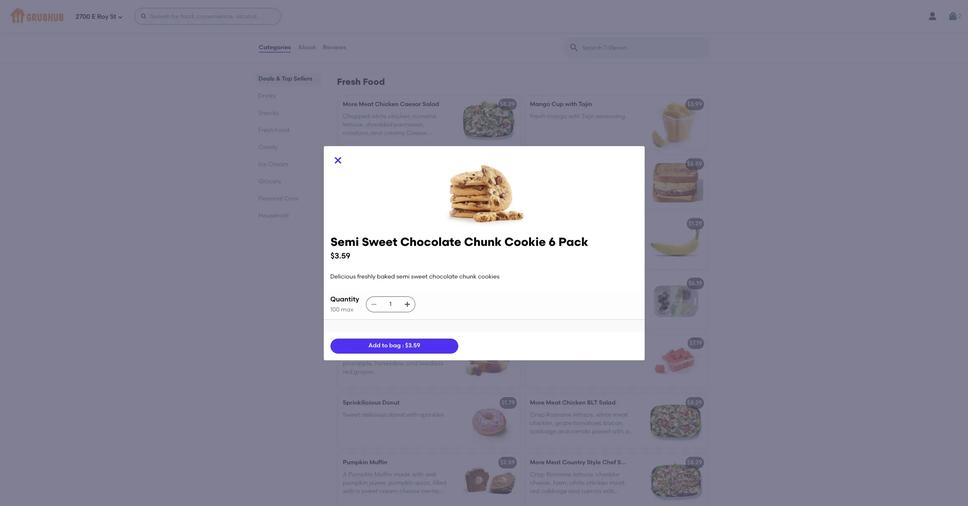 Task type: vqa. For each thing, say whether or not it's contained in the screenshot.
Fruit Blend image
yes



Task type: describe. For each thing, give the bounding box(es) containing it.
chef
[[603, 460, 616, 467]]

with right donut
[[406, 412, 418, 419]]

meat
[[613, 412, 628, 419]]

hunger
[[530, 31, 550, 38]]

grab a banana from our fresh produce section for a healthy boost of potassium.
[[530, 232, 631, 256]]

1 vertical spatial a
[[587, 241, 591, 248]]

more for more meat country style chef salad
[[530, 460, 545, 467]]

fresh food inside tab
[[259, 127, 289, 134]]

7-select snack trio salami provolone olives 3oz image
[[645, 275, 708, 329]]

more meat country style chef salad image
[[645, 454, 708, 507]]

0 vertical spatial chocolate
[[429, 274, 458, 281]]

bag
[[389, 343, 401, 350]]

cream
[[269, 161, 288, 168]]

dressing
[[530, 497, 554, 504]]

a for a pumpkin muffin made with real pumpkin puree, pumpkin spice, filled with a sweet cream cheese center, and drizzled with cream cheese icing.
[[343, 471, 347, 478]]

7-select snack trio salami provolone olives 3oz
[[530, 280, 666, 287]]

more meat chicken caesar salad image
[[458, 95, 520, 150]]

bacon,
[[604, 420, 624, 427]]

chopped
[[343, 113, 370, 120]]

mango cup with tajin image
[[645, 95, 708, 150]]

and inside a pumpkin muffin made with real pumpkin puree, pumpkin spice, filled with a sweet cream cheese center, and drizzled with cream cheese icing.
[[343, 497, 354, 504]]

$1.79
[[502, 400, 515, 407]]

svg image inside "2" button
[[949, 11, 959, 21]]

ranch
[[557, 437, 574, 444]]

spicy new orleans style ripple potato chips
[[343, 23, 449, 38]]

2 horizontal spatial salad
[[618, 460, 635, 467]]

categories
[[259, 44, 291, 51]]

sweet delicious donut with sprinkles
[[343, 412, 444, 419]]

dressing.
[[343, 138, 368, 145]]

lettuce, for sweet delicious donut with sprinkles
[[573, 412, 595, 419]]

fruit blend
[[343, 340, 374, 347]]

0 vertical spatial chunk
[[459, 274, 477, 281]]

ice
[[259, 161, 267, 168]]

cabbage inside crisp romaine lettuce, cheddar cheese, ham, white chicken meat, red cabbage and carrots with dressing on the side
[[541, 488, 567, 495]]

with inside the crispy mini taco shells filled with spicy shredded beef.
[[422, 232, 434, 239]]

crispy mini taco shells filled with spicy shredded beef.
[[343, 232, 434, 248]]

sprinkles
[[420, 412, 444, 419]]

donut for glazed donut
[[365, 161, 382, 168]]

cookie for semi sweet chocolate chunk cookie 6 pack $3.59
[[505, 235, 546, 249]]

1 pumpkin from the left
[[343, 480, 368, 487]]

ham,
[[554, 480, 568, 487]]

glazed donut button
[[338, 155, 520, 210]]

fruit blend image
[[458, 335, 520, 389]]

banana image
[[645, 215, 708, 269]]

magnifying glass icon image
[[569, 43, 579, 53]]

chicken for chicken,
[[375, 101, 399, 108]]

$7.19
[[690, 340, 703, 347]]

sweet for semi sweet chocolate chunk cookie 6 pack $3.59
[[362, 235, 397, 249]]

chocolate for semi sweet chocolate chunk cookie 6 pack
[[378, 280, 408, 287]]

style
[[397, 23, 410, 30]]

pack for semi sweet chocolate chunk cookie 6 pack $3.59
[[559, 235, 588, 249]]

sweet inside fresh fruit blend full of sweet pineapple, honeydew, and seedless red grapes.
[[407, 352, 423, 359]]

of inside grab a banana from our fresh produce section for a healthy boost of potassium.
[[530, 249, 536, 256]]

semi for semi sweet chocolate chunk cookie 6 pack
[[343, 280, 357, 287]]

Input item quantity number field
[[382, 297, 400, 312]]

fresh for with
[[530, 113, 545, 120]]

parmesan,
[[394, 121, 425, 128]]

fresh mango with tajin seasoning.
[[530, 113, 627, 120]]

2 horizontal spatial $3.59
[[500, 220, 515, 228]]

snacks
[[259, 110, 279, 117]]

new
[[360, 23, 372, 30]]

semi sweet chocolate chunk cookie 6 pack $3.59
[[330, 235, 588, 261]]

grocery tab
[[259, 177, 317, 186]]

with right mango
[[569, 113, 581, 120]]

puree,
[[369, 480, 387, 487]]

1 vertical spatial chocolate
[[343, 301, 372, 308]]

chunk for semi sweet chocolate chunk cookie 6 pack $3.59
[[464, 235, 502, 249]]

care
[[284, 195, 299, 202]]

reviews
[[323, 44, 346, 51]]

salad for more meat chicken blt salad
[[599, 400, 616, 407]]

drinks
[[259, 92, 276, 99]]

trio
[[574, 280, 585, 287]]

0 horizontal spatial chunk
[[373, 301, 390, 308]]

2 button
[[949, 9, 962, 24]]

chicken
[[586, 480, 608, 487]]

$8.29 for crisp romaine lettuce, cheddar cheese, ham, white chicken meat, red cabbage and carrots with dressing on the side
[[687, 460, 703, 467]]

grape
[[555, 420, 572, 427]]

fresh up "chopped"
[[337, 77, 361, 87]]

for inside grab a banana from our fresh produce section for a healthy boost of potassium.
[[578, 241, 585, 248]]

$8.29 for chopped white chicken, romaine lettuce, shredded parmesan, croutons, and creamy caesar dressing.
[[500, 101, 515, 108]]

filled inside a pumpkin muffin made with real pumpkin puree, pumpkin spice, filled with a sweet cream cheese center, and drizzled with cream cheese icing.
[[433, 480, 447, 487]]

$6.59 button
[[525, 155, 708, 210]]

1 vertical spatial svg image
[[404, 301, 411, 308]]

sweet for semi sweet chocolate chunk cookie 6 pack
[[359, 280, 376, 287]]

meat for ham,
[[546, 460, 561, 467]]

cup
[[552, 101, 564, 108]]

ice cream
[[259, 161, 288, 168]]

snack
[[555, 280, 573, 287]]

white inside crisp romaine lettuce, cheddar cheese, ham, white chicken meat, red cabbage and carrots with dressing on the side
[[569, 480, 585, 487]]

orleans
[[374, 23, 396, 30]]

white inside chopped white chicken, romaine lettuce, shredded parmesan, croutons, and creamy caesar dressing.
[[371, 113, 387, 120]]

pumpkin inside a pumpkin muffin made with real pumpkin puree, pumpkin spice, filled with a sweet cream cheese center, and drizzled with cream cheese icing.
[[349, 471, 373, 478]]

carrots inside crisp romaine lettuce, white meat chicken, grape tomatoes, bacon, cabbage and carrots paired with an avocado ranch dressing,
[[571, 429, 591, 436]]

fresh inside tab
[[259, 127, 274, 134]]

spicy
[[343, 241, 358, 248]]

cabbage inside crisp romaine lettuce, white meat chicken, grape tomatoes, bacon, cabbage and carrots paired with an avocado ranch dressing,
[[530, 429, 556, 436]]

provolone
[[607, 280, 636, 287]]

cheese,
[[530, 480, 552, 487]]

fresh for watermelon
[[530, 352, 545, 359]]

potato
[[429, 23, 449, 30]]

deals & top sellers tab
[[259, 74, 317, 83]]

more meat chicken caesar salad
[[343, 101, 439, 108]]

crispy
[[343, 232, 361, 239]]

baked inside delicious freshly baked semi sweet chocolate chunk cookies
[[390, 292, 408, 299]]

2 vertical spatial $3.59
[[405, 343, 420, 350]]

2700
[[76, 13, 90, 20]]

shredded inside chopped white chicken, romaine lettuce, shredded parmesan, croutons, and creamy caesar dressing.
[[366, 121, 393, 128]]

beef mini tacos 10pc image
[[458, 215, 520, 269]]

chips
[[343, 31, 358, 38]]

0 vertical spatial cheese
[[400, 488, 420, 495]]

$2.59
[[500, 460, 515, 467]]

watermelon 16oz image
[[645, 335, 708, 389]]

2 vertical spatial sweet
[[343, 412, 360, 419]]

$3.99
[[688, 101, 703, 108]]

a for a convenient stick of pepperoni for hunger on the go.
[[530, 23, 535, 30]]

honeydew,
[[375, 360, 405, 367]]

shredded inside the crispy mini taco shells filled with spicy shredded beef.
[[359, 241, 386, 248]]

lettuce, inside chopped white chicken, romaine lettuce, shredded parmesan, croutons, and creamy caesar dressing.
[[343, 121, 364, 128]]

sprinkilicious
[[343, 400, 381, 407]]

cookies inside delicious freshly baked semi sweet chocolate chunk cookies
[[392, 301, 413, 308]]

on inside the a convenient stick of pepperoni for hunger on the go.
[[552, 31, 559, 38]]

crisp romaine lettuce, white meat chicken, grape tomatoes, bacon, cabbage and carrots paired with an avocado ranch dressing,
[[530, 412, 633, 444]]

candy
[[259, 144, 278, 151]]

cheddar
[[596, 471, 620, 478]]

with down puree,
[[379, 497, 391, 504]]

3oz
[[656, 280, 666, 287]]

0 vertical spatial semi
[[397, 274, 410, 281]]

style
[[587, 460, 601, 467]]

with down pumpkin muffin
[[343, 488, 355, 495]]

0 vertical spatial cream
[[380, 488, 398, 495]]

more meat country style chef salad
[[530, 460, 635, 467]]

and inside fresh fruit blend full of sweet pineapple, honeydew, and seedless red grapes.
[[407, 360, 418, 367]]

7-select bayou blaze new orleans style ripple potato chips 2.5oz image
[[458, 6, 520, 60]]

2700 e roy st
[[76, 13, 116, 20]]

meat for shredded
[[359, 101, 374, 108]]

watermelon
[[559, 352, 594, 359]]

from
[[576, 232, 589, 239]]

blt
[[587, 400, 598, 407]]

carrots inside crisp romaine lettuce, cheddar cheese, ham, white chicken meat, red cabbage and carrots with dressing on the side
[[581, 488, 602, 495]]

0 vertical spatial baked
[[377, 274, 395, 281]]

$6.19
[[689, 280, 703, 287]]

freshly inside delicious freshly baked semi sweet chocolate chunk cookies
[[370, 292, 388, 299]]

$6.59
[[687, 161, 703, 168]]

of inside the a convenient stick of pepperoni for hunger on the go.
[[583, 23, 589, 30]]

personal care
[[259, 195, 299, 202]]

more for more meat chicken blt salad
[[530, 400, 545, 407]]

more for more meat chicken caesar salad
[[343, 101, 358, 108]]

delicious
[[362, 412, 387, 419]]

2 pumpkin from the left
[[389, 480, 414, 487]]

donut
[[388, 412, 405, 419]]

chicken, inside chopped white chicken, romaine lettuce, shredded parmesan, croutons, and creamy caesar dressing.
[[388, 113, 412, 120]]

chicken, inside crisp romaine lettuce, white meat chicken, grape tomatoes, bacon, cabbage and carrots paired with an avocado ranch dressing,
[[530, 420, 554, 427]]

with up spice,
[[412, 471, 424, 478]]

drizzled
[[356, 497, 377, 504]]

creamy
[[384, 130, 405, 137]]

7-
[[530, 280, 535, 287]]



Task type: locate. For each thing, give the bounding box(es) containing it.
boost
[[615, 241, 631, 248]]

and inside chopped white chicken, romaine lettuce, shredded parmesan, croutons, and creamy caesar dressing.
[[371, 130, 382, 137]]

salad
[[423, 101, 439, 108], [599, 400, 616, 407], [618, 460, 635, 467]]

cookies down the semi sweet chocolate chunk cookie 6 pack
[[392, 301, 413, 308]]

delicious up max
[[343, 292, 369, 299]]

1 vertical spatial carrots
[[581, 488, 602, 495]]

1 vertical spatial lettuce,
[[573, 412, 595, 419]]

fruit
[[343, 340, 356, 347]]

french toast sausage egg and cheese image
[[645, 155, 708, 210]]

2 vertical spatial more
[[530, 460, 545, 467]]

cookie for semi sweet chocolate chunk cookie 6 pack
[[429, 280, 450, 287]]

red inside crisp romaine lettuce, cheddar cheese, ham, white chicken meat, red cabbage and carrots with dressing on the side
[[530, 488, 540, 495]]

1 vertical spatial crisp
[[530, 471, 545, 478]]

0 vertical spatial fresh food
[[337, 77, 385, 87]]

of inside fresh fruit blend full of sweet pineapple, honeydew, and seedless red grapes.
[[400, 352, 405, 359]]

a up produce
[[546, 232, 550, 239]]

spice,
[[415, 480, 432, 487]]

chocolate right 100
[[343, 301, 372, 308]]

crisp up cheese,
[[530, 471, 545, 478]]

household tab
[[259, 212, 317, 220]]

0 horizontal spatial $3.59
[[330, 251, 350, 261]]

filled inside the crispy mini taco shells filled with spicy shredded beef.
[[407, 232, 421, 239]]

roy
[[97, 13, 109, 20]]

6 inside the semi sweet chocolate chunk cookie 6 pack $3.59
[[549, 235, 556, 249]]

semi up input item quantity number field
[[397, 274, 410, 281]]

romaine inside crisp romaine lettuce, white meat chicken, grape tomatoes, bacon, cabbage and carrots paired with an avocado ranch dressing,
[[547, 412, 572, 419]]

and up side
[[569, 488, 580, 495]]

on right dressing at the right of page
[[555, 497, 563, 504]]

1 vertical spatial baked
[[390, 292, 408, 299]]

lettuce, for a pumpkin muffin made with real pumpkin puree, pumpkin spice, filled with a sweet cream cheese center, and drizzled with cream cheese icing.
[[573, 471, 595, 478]]

blend
[[372, 352, 388, 359]]

fresh food up "chopped"
[[337, 77, 385, 87]]

of right stick
[[583, 23, 589, 30]]

0 vertical spatial a
[[530, 23, 535, 30]]

section
[[556, 241, 576, 248]]

2 horizontal spatial a
[[587, 241, 591, 248]]

categories button
[[259, 33, 291, 63]]

romaine for chicken,
[[547, 412, 572, 419]]

chicken left blt
[[563, 400, 586, 407]]

2
[[959, 12, 962, 20]]

romaine inside crisp romaine lettuce, cheddar cheese, ham, white chicken meat, red cabbage and carrots with dressing on the side
[[547, 471, 572, 478]]

donut for sprinkilicious donut
[[382, 400, 400, 407]]

1 vertical spatial cabbage
[[541, 488, 567, 495]]

1 vertical spatial semi
[[409, 292, 422, 299]]

pack down the semi sweet chocolate chunk cookie 6 pack $3.59
[[456, 280, 471, 287]]

1 vertical spatial pumpkin
[[349, 471, 373, 478]]

red down the pineapple,
[[343, 369, 352, 376]]

0 vertical spatial chunk
[[464, 235, 502, 249]]

glazed donut
[[343, 161, 382, 168]]

with right cup
[[565, 101, 578, 108]]

fresh for blend
[[343, 352, 358, 359]]

1 vertical spatial salad
[[599, 400, 616, 407]]

filled right shells
[[407, 232, 421, 239]]

carrots up the dressing, on the bottom of the page
[[571, 429, 591, 436]]

red inside fresh fruit blend full of sweet pineapple, honeydew, and seedless red grapes.
[[343, 369, 352, 376]]

2 horizontal spatial of
[[583, 23, 589, 30]]

pumpkin muffin
[[343, 460, 388, 467]]

tillamook pepperoni stick 1.44oz image
[[645, 6, 708, 60]]

fresh up candy
[[259, 127, 274, 134]]

pack for semi sweet chocolate chunk cookie 6 pack
[[456, 280, 471, 287]]

1 horizontal spatial pack
[[559, 235, 588, 249]]

0 horizontal spatial red
[[343, 369, 352, 376]]

cut
[[547, 352, 557, 359]]

1 vertical spatial romaine
[[547, 471, 572, 478]]

seedless
[[419, 360, 444, 367]]

chocolate
[[400, 235, 461, 249], [378, 280, 408, 287]]

about button
[[298, 33, 316, 63]]

food up candy tab on the left
[[275, 127, 289, 134]]

white inside crisp romaine lettuce, white meat chicken, grape tomatoes, bacon, cabbage and carrots paired with an avocado ranch dressing,
[[596, 412, 612, 419]]

0 horizontal spatial chunk
[[409, 280, 428, 287]]

fresh inside fresh fruit blend full of sweet pineapple, honeydew, and seedless red grapes.
[[343, 352, 358, 359]]

tajin for cup
[[579, 101, 592, 108]]

6 for semi sweet chocolate chunk cookie 6 pack
[[451, 280, 455, 287]]

the left side
[[564, 497, 573, 504]]

0 vertical spatial cookies
[[478, 274, 500, 281]]

of down produce
[[530, 249, 536, 256]]

fresh up the pineapple,
[[343, 352, 358, 359]]

pumpkin
[[343, 460, 368, 467], [349, 471, 373, 478]]

6 down the semi sweet chocolate chunk cookie 6 pack $3.59
[[451, 280, 455, 287]]

0 horizontal spatial fresh food
[[259, 127, 289, 134]]

glazed donut image
[[458, 155, 520, 210]]

a up hunger
[[530, 23, 535, 30]]

banana
[[552, 232, 574, 239]]

a pumpkin muffin made with real pumpkin puree, pumpkin spice, filled with a sweet cream cheese center, and drizzled with cream cheese icing.
[[343, 471, 449, 504]]

food
[[363, 77, 385, 87], [275, 127, 289, 134]]

fresh
[[337, 77, 361, 87], [530, 113, 545, 120], [259, 127, 274, 134], [343, 352, 358, 359], [530, 352, 545, 359]]

a convenient stick of pepperoni for hunger on the go. button
[[525, 6, 708, 60]]

mango
[[530, 101, 550, 108]]

paired
[[592, 429, 611, 436]]

1 vertical spatial cheese
[[412, 497, 432, 504]]

0 vertical spatial for
[[621, 23, 629, 30]]

fruit
[[360, 352, 371, 359]]

blend
[[357, 340, 374, 347]]

e
[[92, 13, 96, 20]]

chicken up chopped white chicken, romaine lettuce, shredded parmesan, croutons, and creamy caesar dressing. on the left top
[[375, 101, 399, 108]]

cream down puree,
[[380, 488, 398, 495]]

$1.29
[[689, 220, 703, 228]]

sprinkilicious donut
[[343, 400, 400, 407]]

white down 'more meat chicken caesar salad'
[[371, 113, 387, 120]]

0 vertical spatial delicious
[[330, 274, 356, 281]]

2 vertical spatial a
[[356, 488, 360, 495]]

chocolate for semi sweet chocolate chunk cookie 6 pack $3.59
[[400, 235, 461, 249]]

0 vertical spatial muffin
[[370, 460, 388, 467]]

1 horizontal spatial red
[[530, 488, 540, 495]]

ice cream tab
[[259, 160, 317, 169]]

sweet
[[362, 235, 397, 249], [359, 280, 376, 287], [343, 412, 360, 419]]

a down our
[[587, 241, 591, 248]]

caesar inside chopped white chicken, romaine lettuce, shredded parmesan, croutons, and creamy caesar dressing.
[[407, 130, 427, 137]]

delicious freshly baked semi sweet chocolate chunk cookies down the semi sweet chocolate chunk cookie 6 pack
[[343, 292, 440, 308]]

chunk inside the semi sweet chocolate chunk cookie 6 pack $3.59
[[464, 235, 502, 249]]

a up drizzled
[[356, 488, 360, 495]]

cream down 'made'
[[392, 497, 411, 504]]

romaine up grape
[[547, 412, 572, 419]]

croutons,
[[343, 130, 369, 137]]

chicken, up avocado
[[530, 420, 554, 427]]

0 vertical spatial on
[[552, 31, 559, 38]]

pack
[[559, 235, 588, 249], [456, 280, 471, 287]]

0 vertical spatial shredded
[[366, 121, 393, 128]]

chocolate down the semi sweet chocolate chunk cookie 6 pack $3.59
[[429, 274, 458, 281]]

carrots down chicken
[[581, 488, 602, 495]]

lettuce, inside crisp romaine lettuce, cheddar cheese, ham, white chicken meat, red cabbage and carrots with dressing on the side
[[573, 471, 595, 478]]

the left go.
[[560, 31, 570, 38]]

add
[[369, 343, 381, 350]]

:
[[402, 343, 404, 350]]

0 horizontal spatial filled
[[407, 232, 421, 239]]

fresh fruit blend full of sweet pineapple, honeydew, and seedless red grapes.
[[343, 352, 444, 376]]

personal care tab
[[259, 194, 317, 203]]

6 for semi sweet chocolate chunk cookie 6 pack $3.59
[[549, 235, 556, 249]]

0 vertical spatial cabbage
[[530, 429, 556, 436]]

healthy
[[592, 241, 613, 248]]

pack left our
[[559, 235, 588, 249]]

meat for chicken,
[[546, 400, 561, 407]]

crisp inside crisp romaine lettuce, cheddar cheese, ham, white chicken meat, red cabbage and carrots with dressing on the side
[[530, 471, 545, 478]]

2 crisp from the top
[[530, 471, 545, 478]]

0 vertical spatial cookie
[[505, 235, 546, 249]]

chicken for lettuce,
[[563, 400, 586, 407]]

fresh left cut
[[530, 352, 545, 359]]

tajin for mango
[[582, 113, 595, 120]]

semi up the quantity
[[343, 280, 357, 287]]

svg image right "st"
[[141, 13, 147, 20]]

tajin up fresh mango with tajin seasoning.
[[579, 101, 592, 108]]

0 horizontal spatial pumpkin
[[343, 480, 368, 487]]

cookie inside the semi sweet chocolate chunk cookie 6 pack $3.59
[[505, 235, 546, 249]]

0 vertical spatial freshly
[[357, 274, 376, 281]]

white up bacon,
[[596, 412, 612, 419]]

red down cheese,
[[530, 488, 540, 495]]

filled
[[407, 232, 421, 239], [433, 480, 447, 487]]

semi inside delicious freshly baked semi sweet chocolate chunk cookies
[[409, 292, 422, 299]]

food inside 'fresh food' tab
[[275, 127, 289, 134]]

about
[[298, 44, 316, 51]]

baked down the semi sweet chocolate chunk cookie 6 pack
[[390, 292, 408, 299]]

country
[[563, 460, 586, 467]]

cookie down the semi sweet chocolate chunk cookie 6 pack $3.59
[[429, 280, 450, 287]]

for right the pepperoni
[[621, 23, 629, 30]]

pumpkin down 'made'
[[389, 480, 414, 487]]

2 vertical spatial of
[[400, 352, 405, 359]]

0 vertical spatial a
[[546, 232, 550, 239]]

household
[[259, 212, 289, 219]]

0 vertical spatial delicious freshly baked semi sweet chocolate chunk cookies
[[330, 274, 500, 281]]

pumpkin up drizzled
[[343, 480, 368, 487]]

1 vertical spatial sweet
[[359, 280, 376, 287]]

snacks tab
[[259, 109, 317, 117]]

caesar
[[400, 101, 421, 108], [407, 130, 427, 137]]

0 horizontal spatial white
[[371, 113, 387, 120]]

0 vertical spatial crisp
[[530, 412, 545, 419]]

1 vertical spatial for
[[578, 241, 585, 248]]

1 vertical spatial muffin
[[375, 471, 392, 478]]

1 horizontal spatial chunk
[[464, 235, 502, 249]]

0 vertical spatial caesar
[[400, 101, 421, 108]]

caesar down the parmesan,
[[407, 130, 427, 137]]

1 horizontal spatial a
[[530, 23, 535, 30]]

lettuce, up croutons,
[[343, 121, 364, 128]]

real
[[425, 471, 436, 478]]

and inside crisp romaine lettuce, cheddar cheese, ham, white chicken meat, red cabbage and carrots with dressing on the side
[[569, 488, 580, 495]]

pack inside the semi sweet chocolate chunk cookie 6 pack $3.59
[[559, 235, 588, 249]]

quantity
[[330, 295, 359, 303]]

2 horizontal spatial white
[[596, 412, 612, 419]]

cheese down spice,
[[400, 488, 420, 495]]

1 horizontal spatial for
[[621, 23, 629, 30]]

icing.
[[434, 497, 449, 504]]

meat up "chopped"
[[359, 101, 374, 108]]

on down convenient
[[552, 31, 559, 38]]

delicious up the quantity
[[330, 274, 356, 281]]

meat up grape
[[546, 400, 561, 407]]

chunk down the semi sweet chocolate chunk cookie 6 pack
[[373, 301, 390, 308]]

an
[[626, 429, 633, 436]]

go.
[[571, 31, 580, 38]]

semi down the semi sweet chocolate chunk cookie 6 pack
[[409, 292, 422, 299]]

delicious freshly baked semi sweet chocolate chunk cookies
[[330, 274, 500, 281], [343, 292, 440, 308]]

1 vertical spatial filled
[[433, 480, 447, 487]]

1 horizontal spatial fresh food
[[337, 77, 385, 87]]

baked up input item quantity number field
[[377, 274, 395, 281]]

shredded
[[366, 121, 393, 128], [359, 241, 386, 248]]

sweet inside delicious freshly baked semi sweet chocolate chunk cookies
[[424, 292, 440, 299]]

1 vertical spatial red
[[530, 488, 540, 495]]

crisp inside crisp romaine lettuce, white meat chicken, grape tomatoes, bacon, cabbage and carrots paired with an avocado ranch dressing,
[[530, 412, 545, 419]]

seasoning.
[[596, 113, 627, 120]]

and
[[371, 130, 382, 137], [407, 360, 418, 367], [558, 429, 569, 436], [569, 488, 580, 495], [343, 497, 354, 504]]

lettuce, up tomatoes,
[[573, 412, 595, 419]]

0 vertical spatial svg image
[[141, 13, 147, 20]]

0 horizontal spatial salad
[[423, 101, 439, 108]]

0 horizontal spatial a
[[343, 471, 347, 478]]

convenient
[[536, 23, 567, 30]]

the
[[560, 31, 570, 38], [564, 497, 573, 504]]

more meat chicken blt salad
[[530, 400, 616, 407]]

$3.59 inside the semi sweet chocolate chunk cookie 6 pack $3.59
[[330, 251, 350, 261]]

with inside crisp romaine lettuce, white meat chicken, grape tomatoes, bacon, cabbage and carrots paired with an avocado ranch dressing,
[[612, 429, 624, 436]]

1 horizontal spatial $3.59
[[405, 343, 420, 350]]

0 vertical spatial tajin
[[579, 101, 592, 108]]

1 horizontal spatial white
[[569, 480, 585, 487]]

pumpkin muffin image
[[458, 454, 520, 507]]

baked
[[377, 274, 395, 281], [390, 292, 408, 299]]

salad up romaine
[[423, 101, 439, 108]]

for inside the a convenient stick of pepperoni for hunger on the go.
[[621, 23, 629, 30]]

caesar up romaine
[[400, 101, 421, 108]]

white right ham,
[[569, 480, 585, 487]]

sellers
[[294, 75, 313, 82]]

spicy new orleans style ripple potato chips button
[[338, 6, 520, 60]]

semi inside the semi sweet chocolate chunk cookie 6 pack $3.59
[[330, 235, 359, 249]]

donut right glazed
[[365, 161, 382, 168]]

semi sweet chocolate chunk cookie 6 pack image
[[458, 275, 520, 329]]

0 horizontal spatial 6
[[451, 280, 455, 287]]

1 horizontal spatial of
[[530, 249, 536, 256]]

0 vertical spatial pack
[[559, 235, 588, 249]]

1 vertical spatial cream
[[392, 497, 411, 504]]

donut inside glazed donut button
[[365, 161, 382, 168]]

lettuce, inside crisp romaine lettuce, white meat chicken, grape tomatoes, bacon, cabbage and carrots paired with an avocado ranch dressing,
[[573, 412, 595, 419]]

cabbage down ham,
[[541, 488, 567, 495]]

0 horizontal spatial svg image
[[141, 13, 147, 20]]

0 horizontal spatial chicken,
[[388, 113, 412, 120]]

salad right blt
[[599, 400, 616, 407]]

chocolate inside the semi sweet chocolate chunk cookie 6 pack $3.59
[[400, 235, 461, 249]]

more up cheese,
[[530, 460, 545, 467]]

2 vertical spatial lettuce,
[[573, 471, 595, 478]]

1 vertical spatial more
[[530, 400, 545, 407]]

crisp for crisp romaine lettuce, white meat chicken, grape tomatoes, bacon, cabbage and carrots paired with an avocado ranch dressing,
[[530, 412, 545, 419]]

main navigation navigation
[[0, 0, 969, 33]]

spicy
[[343, 23, 358, 30]]

sprinkilicious donut image
[[458, 394, 520, 449]]

0 vertical spatial more
[[343, 101, 358, 108]]

donut up sweet delicious donut with sprinkles
[[382, 400, 400, 407]]

mango cup with tajin
[[530, 101, 592, 108]]

2 romaine from the top
[[547, 471, 572, 478]]

a inside a pumpkin muffin made with real pumpkin puree, pumpkin spice, filled with a sweet cream cheese center, and drizzled with cream cheese icing.
[[356, 488, 360, 495]]

svg image inside main navigation navigation
[[141, 13, 147, 20]]

lettuce, down more meat country style chef salad
[[573, 471, 595, 478]]

1 vertical spatial chocolate
[[378, 280, 408, 287]]

cookies down beef mini tacos 10pc image
[[478, 274, 500, 281]]

romaine for ham,
[[547, 471, 572, 478]]

with inside crisp romaine lettuce, cheddar cheese, ham, white chicken meat, red cabbage and carrots with dressing on the side
[[603, 488, 615, 495]]

0 vertical spatial pumpkin
[[343, 460, 368, 467]]

made
[[394, 471, 411, 478]]

a inside a pumpkin muffin made with real pumpkin puree, pumpkin spice, filled with a sweet cream cheese center, and drizzled with cream cheese icing.
[[343, 471, 347, 478]]

1 vertical spatial of
[[530, 249, 536, 256]]

our
[[590, 232, 600, 239]]

0 vertical spatial chocolate
[[400, 235, 461, 249]]

and left drizzled
[[343, 497, 354, 504]]

0 vertical spatial food
[[363, 77, 385, 87]]

and down grape
[[558, 429, 569, 436]]

and left seedless at the bottom
[[407, 360, 418, 367]]

pumpkin down pumpkin muffin
[[349, 471, 373, 478]]

semi for semi sweet chocolate chunk cookie 6 pack $3.59
[[330, 235, 359, 249]]

muffin inside a pumpkin muffin made with real pumpkin puree, pumpkin spice, filled with a sweet cream cheese center, and drizzled with cream cheese icing.
[[375, 471, 392, 478]]

1 crisp from the top
[[530, 412, 545, 419]]

a
[[546, 232, 550, 239], [587, 241, 591, 248], [356, 488, 360, 495]]

1 vertical spatial freshly
[[370, 292, 388, 299]]

sweet inside the semi sweet chocolate chunk cookie 6 pack $3.59
[[362, 235, 397, 249]]

fresh food down snacks
[[259, 127, 289, 134]]

chunk down the semi sweet chocolate chunk cookie 6 pack $3.59
[[459, 274, 477, 281]]

a inside the a convenient stick of pepperoni for hunger on the go.
[[530, 23, 535, 30]]

svg image right input item quantity number field
[[404, 301, 411, 308]]

chicken, up the parmesan,
[[388, 113, 412, 120]]

1 vertical spatial delicious freshly baked semi sweet chocolate chunk cookies
[[343, 292, 440, 308]]

meat
[[359, 101, 374, 108], [546, 400, 561, 407], [546, 460, 561, 467]]

2 vertical spatial salad
[[618, 460, 635, 467]]

for down from
[[578, 241, 585, 248]]

svg image
[[949, 11, 959, 21], [118, 14, 123, 19], [333, 155, 343, 165], [371, 301, 377, 308]]

avocado
[[530, 437, 556, 444]]

0 vertical spatial lettuce,
[[343, 121, 364, 128]]

1 horizontal spatial chicken
[[563, 400, 586, 407]]

more right $1.79
[[530, 400, 545, 407]]

cabbage up avocado
[[530, 429, 556, 436]]

mini
[[362, 232, 374, 239]]

1 vertical spatial delicious
[[343, 292, 369, 299]]

crisp for crisp romaine lettuce, cheddar cheese, ham, white chicken meat, red cabbage and carrots with dressing on the side
[[530, 471, 545, 478]]

tajin left seasoning.
[[582, 113, 595, 120]]

of right full
[[400, 352, 405, 359]]

full
[[390, 352, 398, 359]]

more meat chicken blt salad image
[[645, 394, 708, 449]]

1 horizontal spatial salad
[[599, 400, 616, 407]]

grab
[[530, 232, 545, 239]]

1 vertical spatial the
[[564, 497, 573, 504]]

chunk for semi sweet chocolate chunk cookie 6 pack
[[409, 280, 428, 287]]

candy tab
[[259, 143, 317, 152]]

delicious freshly baked semi sweet chocolate chunk cookies up input item quantity number field
[[330, 274, 500, 281]]

fresh food tab
[[259, 126, 317, 135]]

1 horizontal spatial food
[[363, 77, 385, 87]]

semi
[[330, 235, 359, 249], [343, 280, 357, 287]]

0 vertical spatial sweet
[[362, 235, 397, 249]]

&
[[276, 75, 281, 82]]

1 romaine from the top
[[547, 412, 572, 419]]

shells
[[390, 232, 406, 239]]

1 vertical spatial food
[[275, 127, 289, 134]]

$8.29 for crisp romaine lettuce, white meat chicken, grape tomatoes, bacon, cabbage and carrots paired with an avocado ranch dressing,
[[687, 400, 703, 407]]

cheese down center,
[[412, 497, 432, 504]]

fresh down the mango
[[530, 113, 545, 120]]

pumpkin up drizzled
[[343, 460, 368, 467]]

grocery
[[259, 178, 281, 185]]

the inside crisp romaine lettuce, cheddar cheese, ham, white chicken meat, red cabbage and carrots with dressing on the side
[[564, 497, 573, 504]]

0 vertical spatial of
[[583, 23, 589, 30]]

shredded up creamy
[[366, 121, 393, 128]]

1 vertical spatial 6
[[451, 280, 455, 287]]

a
[[530, 23, 535, 30], [343, 471, 347, 478]]

max
[[341, 307, 354, 314]]

6 up "potassium."
[[549, 235, 556, 249]]

top
[[282, 75, 292, 82]]

semi left mini
[[330, 235, 359, 249]]

cookie
[[505, 235, 546, 249], [429, 280, 450, 287]]

and inside crisp romaine lettuce, white meat chicken, grape tomatoes, bacon, cabbage and carrots paired with an avocado ranch dressing,
[[558, 429, 569, 436]]

st
[[110, 13, 116, 20]]

the inside the a convenient stick of pepperoni for hunger on the go.
[[560, 31, 570, 38]]

salad right chef
[[618, 460, 635, 467]]

svg image
[[141, 13, 147, 20], [404, 301, 411, 308]]

on inside crisp romaine lettuce, cheddar cheese, ham, white chicken meat, red cabbage and carrots with dressing on the side
[[555, 497, 563, 504]]

romaine
[[547, 412, 572, 419], [547, 471, 572, 478]]

shredded down mini
[[359, 241, 386, 248]]

1 horizontal spatial chunk
[[459, 274, 477, 281]]

0 vertical spatial carrots
[[571, 429, 591, 436]]

romaine up ham,
[[547, 471, 572, 478]]

personal
[[259, 195, 283, 202]]

0 horizontal spatial chocolate
[[343, 301, 372, 308]]

0 vertical spatial semi
[[330, 235, 359, 249]]

side
[[575, 497, 586, 504]]

1 horizontal spatial svg image
[[404, 301, 411, 308]]

salad for more meat chicken caesar salad
[[423, 101, 439, 108]]

freshly down the semi sweet chocolate chunk cookie 6 pack
[[370, 292, 388, 299]]

with right shells
[[422, 232, 434, 239]]

0 vertical spatial donut
[[365, 161, 382, 168]]

drinks tab
[[259, 92, 317, 100]]

more up "chopped"
[[343, 101, 358, 108]]

ripple
[[412, 23, 428, 30]]

sweet inside a pumpkin muffin made with real pumpkin puree, pumpkin spice, filled with a sweet cream cheese center, and drizzled with cream cheese icing.
[[362, 488, 378, 495]]

stick
[[569, 23, 582, 30]]

freshly up the quantity
[[357, 274, 376, 281]]

6
[[549, 235, 556, 249], [451, 280, 455, 287]]

carrots
[[571, 429, 591, 436], [581, 488, 602, 495]]

potassium.
[[537, 249, 568, 256]]

1 vertical spatial chicken
[[563, 400, 586, 407]]

1 vertical spatial meat
[[546, 400, 561, 407]]

0 horizontal spatial cookies
[[392, 301, 413, 308]]

1 vertical spatial chunk
[[409, 280, 428, 287]]

with down bacon,
[[612, 429, 624, 436]]

meat,
[[610, 480, 626, 487]]



